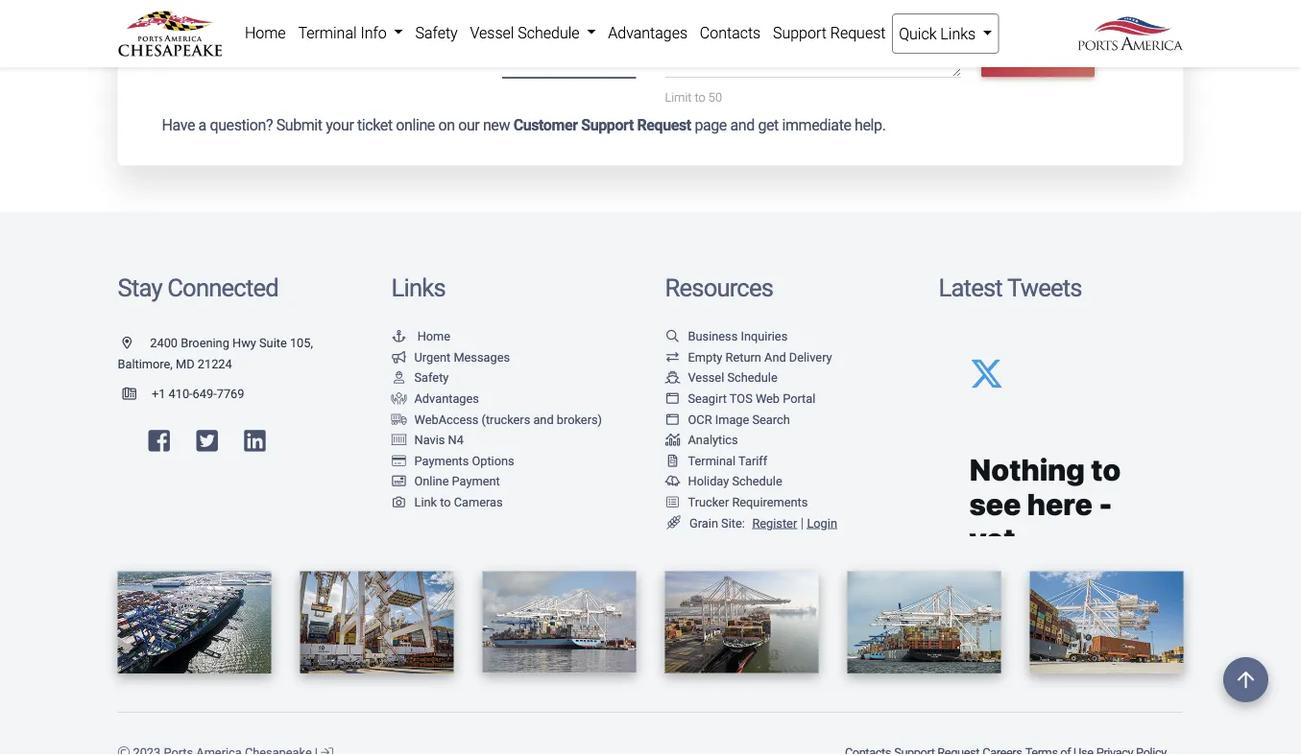 Task type: vqa. For each thing, say whether or not it's contained in the screenshot.
Customer
yes



Task type: locate. For each thing, give the bounding box(es) containing it.
1 horizontal spatial terminal
[[688, 454, 736, 468]]

1 horizontal spatial advantages link
[[602, 13, 694, 52]]

0 horizontal spatial support
[[581, 116, 634, 135]]

resources
[[665, 273, 773, 303]]

ship image
[[665, 372, 680, 384]]

site:
[[721, 516, 745, 530]]

webaccess
[[414, 412, 479, 427]]

and
[[730, 116, 755, 135], [533, 412, 554, 427]]

1 horizontal spatial support
[[773, 24, 827, 42]]

0 vertical spatial advantages link
[[602, 13, 694, 52]]

advantages link up webaccess
[[391, 392, 479, 406]]

safety
[[415, 24, 458, 42], [414, 371, 449, 385]]

and left get
[[730, 116, 755, 135]]

schedule up the customer on the left top
[[518, 24, 580, 42]]

|
[[801, 515, 804, 531]]

login link
[[807, 516, 837, 530]]

ocr image search link
[[665, 412, 790, 427]]

1 vertical spatial links
[[391, 273, 445, 303]]

1 vertical spatial terminal
[[688, 454, 736, 468]]

vessel
[[470, 24, 514, 42], [688, 371, 724, 385]]

vessel down empty
[[688, 371, 724, 385]]

home link for terminal info link at the left top
[[239, 13, 292, 52]]

2 vertical spatial schedule
[[732, 475, 782, 489]]

0 horizontal spatial terminal
[[298, 24, 357, 42]]

1 horizontal spatial search
[[1015, 48, 1062, 62]]

urgent
[[414, 350, 451, 364]]

submit
[[276, 116, 322, 135]]

1 vertical spatial to
[[440, 495, 451, 510]]

1 horizontal spatial home
[[417, 329, 451, 344]]

1 horizontal spatial vessel schedule link
[[665, 371, 778, 385]]

portal
[[783, 392, 816, 406]]

terminal
[[298, 24, 357, 42], [688, 454, 736, 468]]

vessel inside vessel schedule link
[[470, 24, 514, 42]]

safety link for bottommost advantages link
[[391, 371, 449, 385]]

bullhorn image
[[391, 351, 407, 363]]

quick
[[899, 24, 937, 43]]

truck container image
[[391, 413, 407, 426]]

ocr
[[688, 412, 712, 427]]

links
[[941, 24, 976, 43], [391, 273, 445, 303]]

requirements
[[732, 495, 808, 510]]

quick links link
[[892, 13, 999, 54]]

+1 410-649-7769 link
[[118, 387, 244, 402]]

to for 50
[[695, 90, 706, 104]]

page
[[695, 116, 727, 135]]

container
[[211, 46, 276, 65]]

hwy
[[232, 336, 256, 350]]

0 vertical spatial safety
[[415, 24, 458, 42]]

advantages up webaccess
[[414, 392, 479, 406]]

1 vertical spatial home
[[417, 329, 451, 344]]

105,
[[290, 336, 313, 350]]

to left 50
[[695, 90, 706, 104]]

webaccess (truckers and brokers) link
[[391, 412, 602, 427]]

0 horizontal spatial home
[[245, 24, 286, 42]]

safety right info
[[415, 24, 458, 42]]

links up anchor image
[[391, 273, 445, 303]]

search right quick links "link"
[[1015, 48, 1062, 62]]

payment
[[452, 475, 500, 489]]

0 horizontal spatial vessel
[[470, 24, 514, 42]]

trucker
[[688, 495, 729, 510]]

0 vertical spatial home
[[245, 24, 286, 42]]

seagirt
[[688, 392, 727, 406]]

+1
[[152, 387, 166, 402]]

to right link
[[440, 495, 451, 510]]

request up enter container numbers text box
[[831, 24, 886, 42]]

safety down urgent at the top left
[[414, 371, 449, 385]]

latest tweets
[[939, 273, 1082, 303]]

support up enter container numbers text box
[[773, 24, 827, 42]]

help.
[[855, 116, 886, 135]]

quick links
[[899, 24, 980, 43]]

1 vertical spatial request
[[637, 116, 691, 135]]

vessel schedule link up the seagirt
[[665, 371, 778, 385]]

0 horizontal spatial to
[[440, 495, 451, 510]]

empty return and delivery
[[688, 350, 832, 364]]

schedule up seagirt tos web portal
[[727, 371, 778, 385]]

0 horizontal spatial advantages
[[414, 392, 479, 406]]

baltimore,
[[118, 357, 173, 371]]

home up urgent at the top left
[[417, 329, 451, 344]]

get
[[758, 116, 779, 135]]

1 horizontal spatial links
[[941, 24, 976, 43]]

Enter Container Numbers text field
[[665, 45, 962, 78]]

21224
[[198, 357, 232, 371]]

grain
[[690, 516, 718, 530]]

wheat image
[[665, 516, 682, 530]]

and left the brokers)
[[533, 412, 554, 427]]

1 vertical spatial home link
[[391, 329, 451, 344]]

container storage image
[[391, 434, 407, 446]]

home link up urgent at the top left
[[391, 329, 451, 344]]

tweets
[[1007, 273, 1082, 303]]

safety link down urgent at the top left
[[391, 371, 449, 385]]

cameras
[[454, 495, 503, 510]]

1 horizontal spatial to
[[695, 90, 706, 104]]

0 vertical spatial vessel
[[470, 24, 514, 42]]

advantages link
[[602, 13, 694, 52], [391, 392, 479, 406]]

schedule down tariff at the bottom of page
[[732, 475, 782, 489]]

online payment
[[414, 475, 500, 489]]

1 vertical spatial vessel
[[688, 371, 724, 385]]

vessel schedule link up the have a question? submit your ticket online on our new customer support request page and get immediate help.
[[464, 13, 602, 52]]

stay
[[118, 273, 162, 303]]

register link
[[749, 516, 797, 530]]

facebook square image
[[148, 429, 170, 453]]

credit card front image
[[391, 475, 407, 488]]

links right quick
[[941, 24, 976, 43]]

schedule for vessel schedule link to the bottom
[[727, 371, 778, 385]]

tos
[[730, 392, 753, 406]]

home link
[[239, 13, 292, 52], [391, 329, 451, 344]]

safety link right info
[[409, 13, 464, 52]]

support
[[773, 24, 827, 42], [581, 116, 634, 135]]

1 horizontal spatial home link
[[391, 329, 451, 344]]

advantages up limit
[[608, 24, 688, 42]]

0 vertical spatial advantages
[[608, 24, 688, 42]]

vessel up new
[[470, 24, 514, 42]]

navis n4
[[414, 433, 464, 447]]

vessel schedule
[[470, 24, 583, 42], [688, 371, 778, 385]]

analytics image
[[665, 434, 680, 446]]

1 vertical spatial safety link
[[391, 371, 449, 385]]

1 vertical spatial vessel schedule
[[688, 371, 778, 385]]

0 vertical spatial and
[[730, 116, 755, 135]]

0 vertical spatial request
[[831, 24, 886, 42]]

0 horizontal spatial search
[[752, 412, 790, 427]]

0 horizontal spatial vessel schedule link
[[464, 13, 602, 52]]

Pickup Date text field
[[502, 41, 636, 79]]

0 horizontal spatial advantages link
[[391, 392, 479, 406]]

request down limit
[[637, 116, 691, 135]]

1 horizontal spatial advantages
[[608, 24, 688, 42]]

analytics link
[[665, 433, 738, 447]]

terminal for terminal tariff
[[688, 454, 736, 468]]

2400
[[150, 336, 178, 350]]

0 vertical spatial search
[[1015, 48, 1062, 62]]

advantages link up limit
[[602, 13, 694, 52]]

support right the customer on the left top
[[581, 116, 634, 135]]

map marker alt image
[[122, 337, 147, 349]]

schedule
[[518, 24, 580, 42], [727, 371, 778, 385], [732, 475, 782, 489]]

0 vertical spatial safety link
[[409, 13, 464, 52]]

broening
[[181, 336, 229, 350]]

immediate
[[782, 116, 851, 135]]

home up container number
[[245, 24, 286, 42]]

navis
[[414, 433, 445, 447]]

request
[[831, 24, 886, 42], [637, 116, 691, 135]]

urgent messages link
[[391, 350, 510, 364]]

vessel schedule up the have a question? submit your ticket online on our new customer support request page and get immediate help.
[[470, 24, 583, 42]]

1 vertical spatial advantages
[[414, 392, 479, 406]]

0 vertical spatial links
[[941, 24, 976, 43]]

search
[[1015, 48, 1062, 62], [752, 412, 790, 427]]

1 horizontal spatial request
[[831, 24, 886, 42]]

search down the web
[[752, 412, 790, 427]]

1 vertical spatial support
[[581, 116, 634, 135]]

vessel schedule up seagirt tos web portal link
[[688, 371, 778, 385]]

linkedin image
[[244, 429, 266, 453]]

home link left terminal info
[[239, 13, 292, 52]]

0 vertical spatial to
[[695, 90, 706, 104]]

business inquiries
[[688, 329, 788, 344]]

link to cameras
[[414, 495, 503, 510]]

1 vertical spatial schedule
[[727, 371, 778, 385]]

online
[[414, 475, 449, 489]]

advantages
[[608, 24, 688, 42], [414, 392, 479, 406]]

0 vertical spatial terminal
[[298, 24, 357, 42]]

search inside button
[[1015, 48, 1062, 62]]

terminal up number
[[298, 24, 357, 42]]

terminal down analytics
[[688, 454, 736, 468]]

1 vertical spatial advantages link
[[391, 392, 479, 406]]

0 horizontal spatial vessel schedule
[[470, 24, 583, 42]]

0 vertical spatial home link
[[239, 13, 292, 52]]

vessel schedule link
[[464, 13, 602, 52], [665, 371, 778, 385]]

twitter square image
[[196, 429, 218, 453]]

customer support request link
[[513, 116, 691, 135]]

1 vertical spatial safety
[[414, 371, 449, 385]]

1 vertical spatial and
[[533, 412, 554, 427]]

home link for urgent messages link
[[391, 329, 451, 344]]

login
[[807, 516, 837, 530]]

browser image
[[665, 413, 680, 426]]

1 vertical spatial search
[[752, 412, 790, 427]]

seagirt tos web portal link
[[665, 392, 816, 406]]

0 horizontal spatial home link
[[239, 13, 292, 52]]



Task type: describe. For each thing, give the bounding box(es) containing it.
terminal for terminal info
[[298, 24, 357, 42]]

649-
[[193, 387, 217, 402]]

connected
[[167, 273, 278, 303]]

safety link for topmost vessel schedule link
[[409, 13, 464, 52]]

50
[[709, 90, 722, 104]]

search button
[[982, 33, 1095, 77]]

online payment link
[[391, 475, 500, 489]]

limit to 50
[[665, 90, 722, 104]]

links inside "link"
[[941, 24, 976, 43]]

brokers)
[[557, 412, 602, 427]]

image
[[715, 412, 749, 427]]

urgent messages
[[414, 350, 510, 364]]

online
[[396, 116, 435, 135]]

on
[[438, 116, 455, 135]]

0 horizontal spatial request
[[637, 116, 691, 135]]

terminal tariff link
[[665, 454, 768, 468]]

holiday
[[688, 475, 729, 489]]

support request
[[773, 24, 886, 42]]

container number
[[211, 46, 334, 65]]

info
[[361, 24, 387, 42]]

web
[[756, 392, 780, 406]]

have
[[162, 116, 195, 135]]

your
[[326, 116, 354, 135]]

contacts link
[[694, 13, 767, 52]]

0 horizontal spatial and
[[533, 412, 554, 427]]

our
[[458, 116, 480, 135]]

1 horizontal spatial vessel schedule
[[688, 371, 778, 385]]

delivery
[[789, 350, 832, 364]]

0 vertical spatial vessel schedule
[[470, 24, 583, 42]]

payments options
[[414, 454, 514, 468]]

stay connected
[[118, 273, 278, 303]]

sign in image
[[321, 747, 333, 756]]

messages
[[454, 350, 510, 364]]

register
[[752, 516, 797, 530]]

to for cameras
[[440, 495, 451, 510]]

support request link
[[767, 13, 892, 52]]

410-
[[169, 387, 193, 402]]

user hard hat image
[[391, 372, 407, 384]]

hand receiving image
[[391, 393, 407, 405]]

ticket
[[357, 116, 393, 135]]

phone office image
[[122, 388, 152, 400]]

0 vertical spatial support
[[773, 24, 827, 42]]

link
[[414, 495, 437, 510]]

terminal info
[[298, 24, 391, 42]]

schedule for holiday schedule link
[[732, 475, 782, 489]]

exchange image
[[665, 351, 680, 363]]

payments
[[414, 454, 469, 468]]

credit card image
[[391, 455, 407, 467]]

link to cameras link
[[391, 495, 503, 510]]

inquiries
[[741, 329, 788, 344]]

1 vertical spatial vessel schedule link
[[665, 371, 778, 385]]

tariff
[[739, 454, 768, 468]]

search image
[[665, 330, 680, 343]]

seagirt tos web portal
[[688, 392, 816, 406]]

bells image
[[665, 475, 680, 488]]

business inquiries link
[[665, 329, 788, 344]]

customer
[[513, 116, 578, 135]]

business
[[688, 329, 738, 344]]

anchor image
[[391, 330, 407, 343]]

new
[[483, 116, 510, 135]]

ocr image search
[[688, 412, 790, 427]]

2400 broening hwy suite 105, baltimore, md 21224
[[118, 336, 313, 371]]

return
[[726, 350, 761, 364]]

go to top image
[[1224, 658, 1269, 703]]

copyright image
[[118, 747, 130, 756]]

0 vertical spatial vessel schedule link
[[464, 13, 602, 52]]

terminal info link
[[292, 13, 409, 52]]

options
[[472, 454, 514, 468]]

md
[[176, 357, 195, 371]]

analytics
[[688, 433, 738, 447]]

have a question? submit your ticket online on our new customer support request page and get immediate help.
[[162, 116, 886, 135]]

limit
[[665, 90, 692, 104]]

and
[[765, 350, 786, 364]]

(truckers
[[482, 412, 530, 427]]

suite
[[259, 336, 287, 350]]

question?
[[210, 116, 273, 135]]

browser image
[[665, 393, 680, 405]]

empty return and delivery link
[[665, 350, 832, 364]]

file invoice image
[[665, 455, 680, 467]]

webaccess (truckers and brokers)
[[414, 412, 602, 427]]

list alt image
[[665, 496, 680, 508]]

0 horizontal spatial links
[[391, 273, 445, 303]]

trucker requirements link
[[665, 495, 808, 510]]

terminal tariff
[[688, 454, 768, 468]]

1 horizontal spatial vessel
[[688, 371, 724, 385]]

holiday schedule
[[688, 475, 782, 489]]

a
[[198, 116, 206, 135]]

0 vertical spatial schedule
[[518, 24, 580, 42]]

n4
[[448, 433, 464, 447]]

navis n4 link
[[391, 433, 464, 447]]

holiday schedule link
[[665, 475, 782, 489]]

camera image
[[391, 496, 407, 508]]

empty
[[688, 350, 723, 364]]

1 horizontal spatial and
[[730, 116, 755, 135]]

trucker requirements
[[688, 495, 808, 510]]



